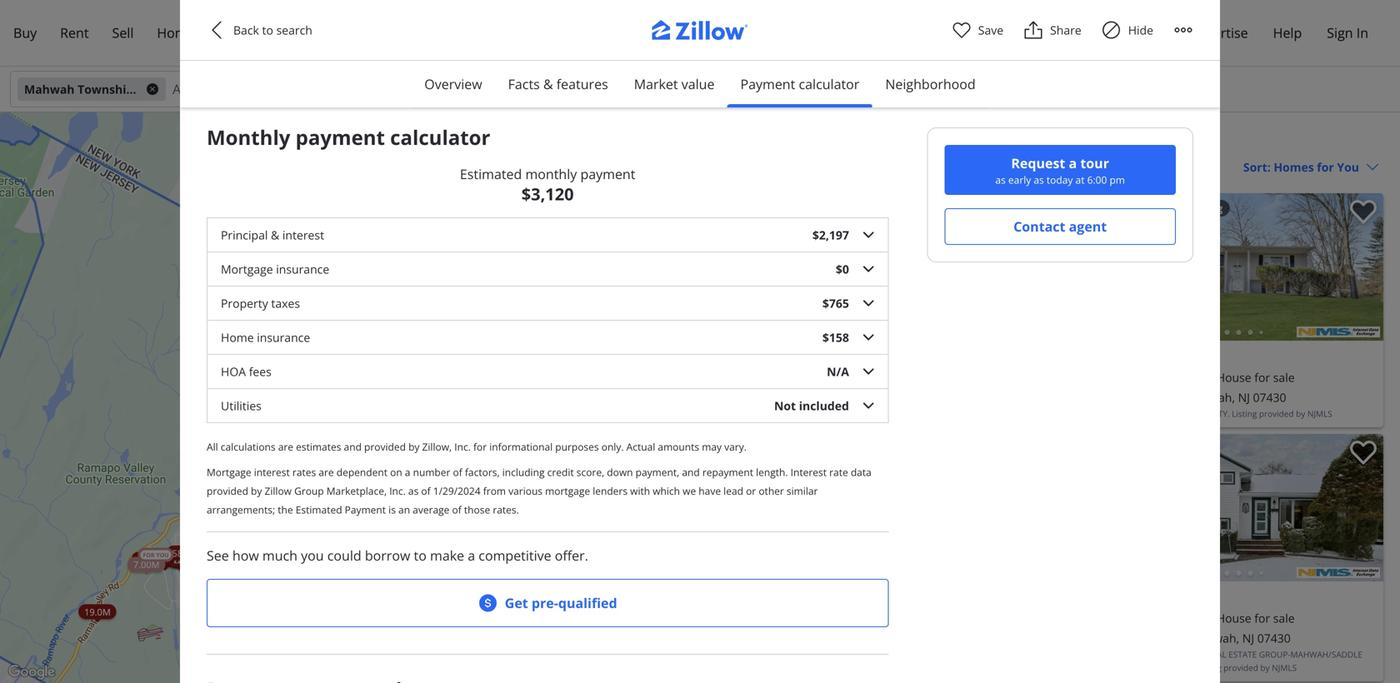 Task type: vqa. For each thing, say whether or not it's contained in the screenshot.
Google image at the bottom of page
yes



Task type: locate. For each thing, give the bounding box(es) containing it.
1 vertical spatial the
[[278, 503, 293, 517]]

farmstead
[[815, 631, 873, 646]]

sign
[[1327, 24, 1353, 42]]

shopping
[[1177, 201, 1223, 215]]

sqft up 9 aspen ct, mahwah, nj 07430 keller williams valley realty
[[887, 370, 908, 386]]

1 horizontal spatial 10
[[841, 611, 854, 626]]

ct,
[[845, 390, 860, 406], [1172, 631, 1187, 646]]

keller
[[799, 408, 827, 420], [1098, 408, 1126, 420]]

tour for 3d tour
[[195, 549, 212, 557]]

provided down 319k on the left bottom of page
[[364, 440, 406, 454]]

0 vertical spatial on
[[307, 57, 321, 73]]

1 - house for sale from the top
[[1210, 370, 1295, 386]]

realty for dr,
[[1199, 408, 1228, 420]]

0 horizontal spatial keller
[[799, 408, 827, 420]]

10 farmstead rd, mahwah, nj 07430 link
[[799, 629, 1078, 649]]

mahwah, down 5 ba
[[863, 390, 912, 406]]

2 sale from the top
[[1273, 611, 1295, 626]]

2 chevron right image from the top
[[1355, 498, 1375, 518]]

njmls inside 21 bayberry dr, mahwah, nj 07430 keller williams valley realty . listing provided by njmls
[[1308, 408, 1333, 420]]

1 horizontal spatial estimated
[[460, 165, 522, 183]]

valley inside 21 bayberry dr, mahwah, nj 07430 keller williams valley realty . listing provided by njmls
[[1169, 408, 1197, 420]]

williams down aspen on the bottom right of page
[[829, 408, 867, 420]]

ba right 5
[[850, 370, 864, 386]]

loans
[[198, 24, 235, 42]]

0 vertical spatial payment
[[741, 75, 795, 93]]

for for 1.10m
[[446, 449, 458, 457]]

1 vertical spatial house
[[1217, 611, 1252, 626]]

2 units link
[[166, 552, 220, 567]]

1 vertical spatial on
[[390, 465, 402, 479]]

0 vertical spatial &
[[543, 75, 553, 93]]

1 international from the left
[[944, 649, 1008, 661]]

international up office
[[1141, 649, 1205, 661]]

0 horizontal spatial home
[[157, 24, 195, 42]]

as up an
[[408, 484, 419, 498]]

1 vertical spatial mortgage
[[207, 465, 251, 479]]

mortgage inside mortgage interest rates are dependent on a number of factors, including credit score, down payment, and repayment length. interest rate data provided by zillow group marketplace, inc. as of
[[207, 465, 251, 479]]

realty down 9 aspen ct, mahwah, nj 07430 link
[[900, 408, 929, 420]]

sale
[[1273, 370, 1295, 386], [1273, 611, 1295, 626]]

0 vertical spatial home
[[157, 24, 195, 42]]

listing inside 21 bayberry dr, mahwah, nj 07430 keller williams valley realty . listing provided by njmls
[[1232, 408, 1257, 420]]

keller for aspen
[[799, 408, 827, 420]]

0 vertical spatial to
[[262, 22, 273, 38]]

ct, down 5 ba
[[845, 390, 860, 406]]

sale for 22 alexandra ct, mahwah, nj 07430
[[1273, 611, 1295, 626]]

a inside "request a tour as early as today at 6:00 pm"
[[1069, 154, 1077, 172]]

. listing provided by njmls
[[1192, 663, 1297, 674]]

0 horizontal spatial .
[[1192, 663, 1194, 674]]

0 vertical spatial .
[[1228, 408, 1230, 420]]

get
[[505, 594, 528, 612]]

1 horizontal spatial international
[[1141, 649, 1205, 661]]

those
[[464, 503, 490, 517]]

690k
[[528, 473, 549, 486]]

today
[[1047, 173, 1073, 187]]

-- sqft up 9 aspen ct, mahwah, nj 07430 keller williams valley realty
[[876, 370, 908, 386]]

you inside for you 1.68m
[[541, 468, 553, 475]]

township for mahwah township nj real estate & homes for sale
[[866, 128, 943, 151]]

0 horizontal spatial realty
[[900, 408, 929, 420]]

facts & features button
[[495, 61, 622, 108]]

chevron down image up save this home image
[[1366, 160, 1380, 174]]

new 399k
[[301, 576, 322, 593]]

. down 22 alexandra ct, mahwah, nj 07430
[[1192, 663, 1194, 674]]

by inside mortgage interest rates are dependent on a number of factors, including credit score, down payment, and repayment length. interest rate data provided by zillow group marketplace, inc. as of
[[251, 484, 262, 498]]

1 horizontal spatial a
[[468, 547, 475, 565]]

mortgage for mortgage interest rates are dependent on a number of factors, including credit score, down payment, and repayment length. interest rate data provided by zillow group marketplace, inc. as of
[[207, 465, 251, 479]]

6:00
[[1087, 173, 1107, 187]]

mahwah, for aspen
[[863, 390, 912, 406]]

by down 21 bayberry dr, mahwah, nj 07430 link
[[1296, 408, 1306, 420]]

1 valley from the left
[[870, 408, 898, 420]]

valley down 9 aspen ct, mahwah, nj 07430 link
[[870, 408, 898, 420]]

provided down 21 bayberry dr, mahwah, nj 07430 link
[[1259, 408, 1294, 420]]

you inside for you 690k
[[545, 466, 558, 474]]

at
[[1076, 173, 1085, 187]]

1 sale from the top
[[1273, 370, 1295, 386]]

from various mortgage lenders with which we have lead or other similar arrangements; the estimated payment is an average of those rates.
[[207, 484, 818, 517]]

ba up farmstead
[[857, 611, 871, 626]]

1 vertical spatial listing provided by njmls image
[[1297, 567, 1380, 579]]

by left zillow
[[251, 484, 262, 498]]

listing down the real
[[1197, 663, 1222, 674]]

estimated left monthly
[[460, 165, 522, 183]]

for you link
[[371, 383, 410, 405]]

sale up group-
[[1273, 611, 1295, 626]]

the inside "from various mortgage lenders with which we have lead or other similar arrangements; the estimated payment is an average of those rates."
[[278, 503, 293, 517]]

1 horizontal spatial williams
[[1128, 408, 1167, 420]]

1 chevron right image from the top
[[1355, 257, 1375, 277]]

0 horizontal spatial calculator
[[390, 124, 491, 151]]

chevron down image right the "$0"
[[863, 263, 875, 275]]

0 vertical spatial njmls
[[1308, 408, 1333, 420]]

0 vertical spatial sqft
[[887, 370, 908, 386]]

are
[[278, 440, 293, 454], [319, 465, 334, 479]]

home left loans
[[157, 24, 195, 42]]

keller inside 9 aspen ct, mahwah, nj 07430 keller williams valley realty
[[799, 408, 827, 420]]

estimated monthly payment $3,120
[[460, 165, 636, 205]]

interest
[[282, 227, 324, 243], [254, 465, 290, 479]]

williams for aspen
[[829, 408, 867, 420]]

2 - house for sale from the top
[[1210, 611, 1295, 626]]

1 vertical spatial insurance
[[257, 330, 310, 345]]

-- sqft for ct,
[[876, 370, 908, 386]]

3d tour link
[[175, 548, 215, 570]]

interest up zillow
[[254, 465, 290, 479]]

0 vertical spatial inc.
[[454, 440, 471, 454]]

all calculations are estimates and provided by zillow, inc. for informational purposes only. actual amounts may vary.
[[207, 440, 747, 454]]

ba for 10 ba
[[857, 611, 871, 626]]

0 horizontal spatial and
[[344, 440, 362, 454]]

1 vertical spatial sqft
[[894, 611, 914, 626]]

insurance up taxes at the left top of the page
[[276, 261, 329, 277]]

mahwah for mahwah township nj real estate & homes for sale
[[792, 128, 861, 151]]

1 horizontal spatial inc.
[[454, 440, 471, 454]]

1 vertical spatial - house for sale
[[1210, 611, 1295, 626]]

chevron down image right 5
[[863, 365, 875, 378]]

0 horizontal spatial mahwah
[[24, 81, 75, 97]]

nj inside 21 bayberry dr, mahwah, nj 07430 keller williams valley realty . listing provided by njmls
[[1238, 390, 1250, 406]]

- house for sale up 21 bayberry dr, mahwah, nj 07430 link
[[1210, 370, 1295, 386]]

1 house from the top
[[1217, 370, 1252, 386]]

estate
[[1229, 649, 1257, 661]]

400k
[[476, 466, 497, 478]]

valley
[[870, 408, 898, 420], [1169, 408, 1197, 420]]

1 horizontal spatial are
[[319, 465, 334, 479]]

realty for ct,
[[900, 408, 929, 420]]

williams for bayberry
[[1128, 408, 1167, 420]]

property images, use arrow keys to navigate, image 1 of 45 group
[[792, 434, 1084, 586]]

chevron right image
[[1355, 257, 1375, 277], [1355, 498, 1375, 518]]

1 vertical spatial chevron left image
[[1099, 257, 1119, 277]]

3d tour 619k
[[175, 548, 206, 568]]

& inside "button"
[[543, 75, 553, 93]]

1 vertical spatial bds
[[808, 611, 828, 626]]

make
[[430, 547, 464, 565]]

415k link
[[175, 554, 208, 569]]

keller down "21"
[[1098, 408, 1126, 420]]

2 house from the top
[[1217, 611, 1252, 626]]

home inside main navigation
[[157, 24, 195, 42]]

market value
[[634, 75, 715, 93]]

for you 690k
[[528, 466, 558, 486]]

0 vertical spatial the
[[324, 57, 342, 73]]

3d for 3d tour
[[186, 549, 194, 557]]

4.79m link
[[131, 552, 169, 567]]

of up average
[[421, 484, 431, 498]]

0 vertical spatial estimated
[[460, 165, 522, 183]]

you inside for you 1.10m
[[460, 449, 472, 457]]

pre-
[[532, 594, 558, 612]]

0 vertical spatial listing
[[1232, 408, 1257, 420]]

mahwah, right dr,
[[1185, 390, 1235, 406]]

mahwah, inside 21 bayberry dr, mahwah, nj 07430 keller williams valley realty . listing provided by njmls
[[1185, 390, 1235, 406]]

1 vertical spatial home
[[221, 330, 254, 345]]

2 vertical spatial for
[[1255, 611, 1270, 626]]

nj inside 9 aspen ct, mahwah, nj 07430 keller williams valley realty
[[916, 390, 927, 406]]

payment right monthly
[[581, 165, 636, 183]]

a left number
[[405, 465, 411, 479]]

0 vertical spatial 399k link
[[405, 352, 438, 367]]

tour
[[1081, 154, 1109, 172]]

you
[[394, 384, 407, 392], [460, 449, 472, 457], [545, 466, 558, 474], [541, 468, 553, 475], [156, 551, 169, 559]]

williams inside 9 aspen ct, mahwah, nj 07430 keller williams valley realty
[[829, 408, 867, 420]]

0 horizontal spatial payment
[[296, 124, 385, 151]]

township down neighborhood button at the top of page
[[866, 128, 943, 151]]

mahwah, up sotheby's
[[896, 631, 946, 646]]

and up dependent
[[344, 440, 362, 454]]

show
[[227, 22, 263, 40]]

on right info
[[307, 57, 321, 73]]

sqft for rd,
[[894, 611, 914, 626]]

bds
[[808, 370, 828, 386], [808, 611, 828, 626]]

1 vertical spatial inc.
[[389, 484, 406, 498]]

township inside filters element
[[78, 81, 134, 97]]

payment right value
[[741, 75, 795, 93]]

0 vertical spatial ba
[[850, 370, 864, 386]]

realty down 21 bayberry dr, mahwah, nj 07430 link
[[1199, 408, 1228, 420]]

provided up arrangements;
[[207, 484, 248, 498]]

of up 1/29/2024
[[453, 465, 462, 479]]

10 down 6
[[799, 631, 812, 646]]

payment inside button
[[741, 75, 795, 93]]

chevron down image left minus icon
[[693, 649, 704, 660]]

estimated inside "estimated monthly payment $3,120"
[[460, 165, 522, 183]]

the down zillow
[[278, 503, 293, 517]]

0 horizontal spatial save this home image
[[1051, 200, 1078, 225]]

mahwah, inside 9 aspen ct, mahwah, nj 07430 keller williams valley realty
[[863, 390, 912, 406]]

mahwah, up the real
[[1190, 631, 1240, 646]]

3d inside 3d tour 619k
[[181, 548, 188, 556]]

insurance for mortgage insurance
[[276, 261, 329, 277]]

are right rates
[[319, 465, 334, 479]]

facts & features
[[508, 75, 608, 93]]

1 williams from the left
[[829, 408, 867, 420]]

remove tag image
[[146, 83, 159, 96]]

home loans
[[157, 24, 235, 42]]

10 ba
[[841, 611, 871, 626]]

chevron left image
[[207, 20, 227, 40], [1099, 257, 1119, 277]]

1 horizontal spatial valley
[[1169, 408, 1197, 420]]

1 realty from the left
[[900, 408, 929, 420]]

1 horizontal spatial njmls
[[1308, 408, 1333, 420]]

estimated inside "from various mortgage lenders with which we have lead or other similar arrangements; the estimated payment is an average of those rates."
[[296, 503, 342, 517]]

chevron left image right chevron right icon
[[1099, 257, 1119, 277]]

0 vertical spatial chevron right image
[[1355, 257, 1375, 277]]

show more button
[[207, 22, 301, 42]]

0 horizontal spatial are
[[278, 440, 293, 454]]

1 vertical spatial chevron right image
[[1355, 498, 1375, 518]]

filters element
[[0, 67, 1400, 113]]

mahwah down payment calculator button
[[792, 128, 861, 151]]

chevron down image right $2,197
[[863, 229, 875, 241]]

ct, up office
[[1172, 631, 1187, 646]]

and up 'we'
[[682, 465, 700, 479]]

with
[[630, 484, 650, 498]]

zillow logo image
[[634, 20, 767, 49]]

as
[[996, 173, 1006, 187], [1034, 173, 1044, 187], [408, 484, 419, 498]]

0 horizontal spatial township
[[78, 81, 134, 97]]

$3,120
[[522, 182, 574, 205]]

inc. up the 1.10m
[[454, 440, 471, 454]]

1 horizontal spatial &
[[543, 75, 553, 93]]

listing provided by njmls image
[[1297, 327, 1380, 338], [1297, 567, 1380, 579]]

nj inside filters element
[[137, 81, 150, 97]]

info
[[283, 57, 304, 73]]

or
[[746, 484, 756, 498]]

njmls
[[1308, 408, 1333, 420], [1272, 663, 1297, 674]]

sqft up '10 farmstead rd, mahwah, nj 07430' link
[[894, 611, 914, 626]]

0 vertical spatial calculator
[[799, 75, 860, 93]]

valley inside 9 aspen ct, mahwah, nj 07430 keller williams valley realty
[[870, 408, 898, 420]]

inc. up is
[[389, 484, 406, 498]]

rate
[[830, 465, 848, 479]]

payment
[[741, 75, 795, 93], [345, 503, 386, 517]]

main navigation
[[0, 0, 1400, 275]]

keller inside 21 bayberry dr, mahwah, nj 07430 keller williams valley realty . listing provided by njmls
[[1098, 408, 1126, 420]]

save button
[[952, 20, 1004, 40]]

0 vertical spatial township
[[78, 81, 134, 97]]

you inside the for you 7.00m
[[156, 551, 169, 559]]

2 vertical spatial &
[[271, 227, 279, 243]]

07430
[[930, 390, 964, 406], [1253, 390, 1287, 406], [964, 631, 998, 646], [1258, 631, 1291, 646]]

chevron down image for $158
[[863, 331, 875, 344]]

interest up mortgage insurance
[[282, 227, 324, 243]]

0 horizontal spatial 10
[[799, 631, 812, 646]]

2 realty from the left
[[1199, 408, 1228, 420]]

realty inside 21 bayberry dr, mahwah, nj 07430 keller williams valley realty . listing provided by njmls
[[1199, 408, 1228, 420]]

10 inside 10 farmstead rd, mahwah, nj 07430 prominent properties sotheby's international realty-alpine
[[799, 631, 812, 646]]

1 vertical spatial payment
[[345, 503, 386, 517]]

& up "request a tour as early as today at 6:00 pm"
[[1063, 128, 1075, 151]]

1 horizontal spatial chevron left image
[[1099, 257, 1119, 277]]

listing
[[1232, 408, 1257, 420], [1197, 663, 1222, 674]]

number
[[413, 465, 450, 479]]

2 keller from the left
[[1098, 408, 1126, 420]]

international down '10 farmstead rd, mahwah, nj 07430' link
[[944, 649, 1008, 661]]

township
[[78, 81, 134, 97], [866, 128, 943, 151]]

0 horizontal spatial 399k link
[[295, 580, 328, 595]]

1 horizontal spatial 399k
[[411, 354, 432, 366]]

415k
[[180, 555, 202, 567]]

mahwah, inside 10 farmstead rd, mahwah, nj 07430 prominent properties sotheby's international realty-alpine
[[896, 631, 946, 646]]

is
[[389, 503, 396, 517]]

mortgage down all
[[207, 465, 251, 479]]

07430 inside 10 farmstead rd, mahwah, nj 07430 prominent properties sotheby's international realty-alpine
[[964, 631, 998, 646]]

2 horizontal spatial a
[[1069, 154, 1077, 172]]

sale up 21 bayberry dr, mahwah, nj 07430 link
[[1273, 370, 1295, 386]]

nj inside 10 farmstead rd, mahwah, nj 07430 prominent properties sotheby's international realty-alpine
[[949, 631, 961, 646]]

22
[[1098, 631, 1111, 646]]

save this home image for 22 alexandra ct, mahwah, nj 07430
[[1350, 441, 1377, 465]]

mortgage interest rates are dependent on a number of factors, including credit score, down payment, and repayment length. interest rate data provided by zillow group marketplace, inc. as of
[[207, 465, 872, 498]]

group
[[294, 484, 324, 498]]

chevron left image left back
[[207, 20, 227, 40]]

buy link
[[2, 14, 48, 53]]

payment down find assessor info on the county website
[[296, 124, 385, 151]]

for inside for you 690k
[[532, 466, 544, 474]]

07430 inside 22 alexandra ct, mahwah, nj 07430 link
[[1258, 631, 1291, 646]]

for inside for you 1.68m
[[527, 468, 539, 475]]

1 horizontal spatial and
[[682, 465, 700, 479]]

10 for 10 farmstead rd, mahwah, nj 07430 prominent properties sotheby's international realty-alpine
[[799, 631, 812, 646]]

2 williams from the left
[[1128, 408, 1167, 420]]

advertise
[[1190, 24, 1248, 42]]

bds up aspen on the bottom right of page
[[808, 370, 828, 386]]

1 vertical spatial &
[[1063, 128, 1075, 151]]

& right principal
[[271, 227, 279, 243]]

lead
[[724, 484, 744, 498]]

a up at
[[1069, 154, 1077, 172]]

a right make
[[468, 547, 475, 565]]

1 vertical spatial interest
[[254, 465, 290, 479]]

more
[[266, 22, 301, 40]]

williams down 'bayberry'
[[1128, 408, 1167, 420]]

are down 300k link
[[278, 440, 293, 454]]

- house for sale
[[1210, 370, 1295, 386], [1210, 611, 1295, 626]]

mahwah, for bayberry
[[1185, 390, 1235, 406]]

mahwah down buy 'link'
[[24, 81, 75, 97]]

0 vertical spatial are
[[278, 440, 293, 454]]

1 vertical spatial and
[[682, 465, 700, 479]]

0 horizontal spatial &
[[271, 227, 279, 243]]

2 horizontal spatial as
[[1034, 173, 1044, 187]]

keller down '9'
[[799, 408, 827, 420]]

for inside the for you 7.00m
[[143, 551, 155, 559]]

22 alexandra ct, mahwah, nj 07430 image
[[1091, 434, 1384, 582]]

show more
[[227, 22, 301, 40]]

realty inside 9 aspen ct, mahwah, nj 07430 keller williams valley realty
[[900, 408, 929, 420]]

listing down 21 bayberry dr, mahwah, nj 07430 link
[[1232, 408, 1257, 420]]

as left 'early'
[[996, 173, 1006, 187]]

1 horizontal spatial .
[[1228, 408, 1230, 420]]

save this home image
[[1051, 200, 1078, 225], [1350, 441, 1377, 465]]

0 vertical spatial a
[[1069, 154, 1077, 172]]

10 up farmstead
[[841, 611, 854, 626]]

mahwah inside filters element
[[24, 81, 75, 97]]

3d for 3d tour 619k
[[181, 548, 188, 556]]

main content
[[775, 113, 1400, 684]]

finder
[[298, 24, 335, 42]]

5 ba
[[841, 370, 864, 386]]

only.
[[602, 440, 624, 454]]

1 horizontal spatial keller
[[1098, 408, 1126, 420]]

1 horizontal spatial 399k link
[[405, 352, 438, 367]]

valley down dr,
[[1169, 408, 1197, 420]]

payment down marketplace,
[[345, 503, 386, 517]]

for left the 368k
[[473, 440, 487, 454]]

1 horizontal spatial calculator
[[799, 75, 860, 93]]

contact
[[1014, 218, 1066, 235]]

0 vertical spatial for
[[1255, 370, 1270, 386]]

- house for sale for 22 alexandra ct, mahwah, nj 07430
[[1210, 611, 1295, 626]]

1 horizontal spatial township
[[866, 128, 943, 151]]

& right facts
[[543, 75, 553, 93]]

. inside 21 bayberry dr, mahwah, nj 07430 keller williams valley realty . listing provided by njmls
[[1228, 408, 1230, 420]]

07430 for 9 aspen ct, mahwah, nj 07430
[[930, 390, 964, 406]]

house up 21 bayberry dr, mahwah, nj 07430 link
[[1217, 370, 1252, 386]]

0 horizontal spatial as
[[408, 484, 419, 498]]

9 aspen ct, mahwah, nj 07430 image
[[792, 193, 1084, 341]]

-- sqft
[[876, 370, 908, 386], [883, 611, 914, 626]]

- house for sale up 22 alexandra ct, mahwah, nj 07430 link
[[1210, 611, 1295, 626]]

for inside for you 1.10m
[[446, 449, 458, 457]]

mortgage up "property"
[[221, 261, 273, 277]]

minus image
[[735, 643, 752, 661]]

1 listing provided by njmls image from the top
[[1297, 327, 1380, 338]]

-
[[876, 370, 880, 386], [880, 370, 884, 386], [1210, 370, 1214, 386], [883, 611, 887, 626], [887, 611, 891, 626], [1210, 611, 1214, 626]]

chevron down image
[[1366, 160, 1380, 174], [863, 229, 875, 241], [863, 263, 875, 275], [863, 331, 875, 344], [863, 365, 875, 378], [693, 649, 704, 660]]

for for 22 alexandra ct, mahwah, nj 07430
[[1255, 611, 1270, 626]]

back
[[233, 22, 259, 38]]

of inside "from various mortgage lenders with which we have lead or other similar arrangements; the estimated payment is an average of those rates."
[[452, 503, 462, 517]]

1 horizontal spatial as
[[996, 173, 1006, 187]]

more image
[[1174, 20, 1194, 40]]

0 vertical spatial - house for sale
[[1210, 370, 1295, 386]]

1 horizontal spatial payment
[[581, 165, 636, 183]]

1 vertical spatial payment
[[581, 165, 636, 183]]

0 horizontal spatial international
[[944, 649, 1008, 661]]

hide image
[[1102, 20, 1122, 40]]

the left county
[[324, 57, 342, 73]]

. down 21 bayberry dr, mahwah, nj 07430 link
[[1228, 408, 1230, 420]]

as down request at the right top
[[1034, 173, 1044, 187]]

insurance down taxes at the left top of the page
[[257, 330, 310, 345]]

5
[[841, 370, 847, 386]]

you for 1.68m
[[541, 468, 553, 475]]

share image
[[1024, 20, 1044, 40]]

on right dependent
[[390, 465, 402, 479]]

facts
[[508, 75, 540, 93]]

for up 21 bayberry dr, mahwah, nj 07430 link
[[1255, 370, 1270, 386]]

chevron down image right $158
[[863, 331, 875, 344]]

township left the remove tag icon
[[78, 81, 134, 97]]

house up 22 alexandra ct, mahwah, nj 07430 link
[[1217, 611, 1252, 626]]

0 horizontal spatial to
[[262, 22, 273, 38]]

430k
[[304, 576, 325, 589]]

1 vertical spatial 399k link
[[295, 580, 328, 595]]

for up 22 alexandra ct, mahwah, nj 07430 link
[[1255, 611, 1270, 626]]

interest inside mortgage interest rates are dependent on a number of factors, including credit score, down payment, and repayment length. interest rate data provided by zillow group marketplace, inc. as of
[[254, 465, 290, 479]]

home up hoa
[[221, 330, 254, 345]]

various
[[509, 484, 543, 498]]

value
[[682, 75, 715, 93]]

new link
[[283, 574, 323, 596]]

ct, for alexandra
[[1172, 631, 1187, 646]]

bds right 6
[[808, 611, 828, 626]]

borrow
[[365, 547, 410, 565]]

1 horizontal spatial payment
[[741, 75, 795, 93]]

2 bds from the top
[[808, 611, 828, 626]]

0 vertical spatial -- sqft
[[876, 370, 908, 386]]

2 vertical spatial to
[[414, 547, 427, 565]]

2 valley from the left
[[1169, 408, 1197, 420]]

0 horizontal spatial williams
[[829, 408, 867, 420]]

2 international from the left
[[1141, 649, 1205, 661]]

of down 1/29/2024
[[452, 503, 462, 517]]

you for 7.00m
[[156, 551, 169, 559]]

1 keller from the left
[[799, 408, 827, 420]]

convenient to shopping
[[1104, 201, 1223, 215]]

0 vertical spatial 399k
[[411, 354, 432, 366]]

home for home loans
[[157, 24, 195, 42]]

chevron down image
[[207, 27, 220, 40], [440, 83, 453, 96], [597, 83, 610, 96], [827, 83, 840, 96], [863, 297, 875, 310], [863, 400, 875, 412]]

07430 inside 21 bayberry dr, mahwah, nj 07430 keller williams valley realty . listing provided by njmls
[[1253, 390, 1287, 406]]

0 horizontal spatial valley
[[870, 408, 898, 420]]

save this home button for 21 bayberry dr, mahwah, nj 07430
[[1337, 193, 1384, 240]]

for you 7.00m
[[133, 551, 169, 571]]

see
[[207, 547, 229, 565]]

manage
[[1068, 24, 1118, 42]]

1 vertical spatial save this home image
[[1350, 441, 1377, 465]]

google image
[[4, 662, 59, 684]]

-- sqft up rd,
[[883, 611, 914, 626]]

1 vertical spatial ct,
[[1172, 631, 1187, 646]]

0 vertical spatial and
[[344, 440, 362, 454]]

estimated down the group
[[296, 503, 342, 517]]

07430 inside 9 aspen ct, mahwah, nj 07430 keller williams valley realty
[[930, 390, 964, 406]]

chevron right image inside "property images, use arrow keys to navigate, image 1 of 39" group
[[1355, 498, 1375, 518]]

0 vertical spatial save this home image
[[1051, 200, 1078, 225]]

county
[[345, 57, 382, 73]]

ct, inside 9 aspen ct, mahwah, nj 07430 keller williams valley realty
[[845, 390, 860, 406]]

tour inside 3d tour 619k
[[190, 548, 206, 556]]

williams inside 21 bayberry dr, mahwah, nj 07430 keller williams valley realty . listing provided by njmls
[[1128, 408, 1167, 420]]

0 vertical spatial of
[[453, 465, 462, 479]]



Task type: describe. For each thing, give the bounding box(es) containing it.
21 bayberry dr, mahwah, nj 07430 image
[[1091, 193, 1384, 341]]

you for 1.10m
[[460, 449, 472, 457]]

you
[[301, 547, 324, 565]]

chevron down image for $2,197
[[863, 229, 875, 241]]

1 horizontal spatial to
[[414, 547, 427, 565]]

are inside mortgage interest rates are dependent on a number of factors, including credit score, down payment, and repayment length. interest rate data provided by zillow group marketplace, inc. as of
[[319, 465, 334, 479]]

could
[[327, 547, 362, 565]]

in
[[1357, 24, 1369, 42]]

back to search link
[[207, 20, 332, 40]]

by down group-
[[1261, 663, 1270, 674]]

repayment
[[703, 465, 754, 479]]

0 vertical spatial payment
[[296, 124, 385, 151]]

real
[[970, 128, 1004, 151]]

2 listing provided by njmls image from the top
[[1297, 567, 1380, 579]]

sqft for ct,
[[887, 370, 908, 386]]

save this home button for 9 aspen ct, mahwah, nj 07430
[[1038, 193, 1084, 240]]

dollar sign image
[[478, 593, 498, 613]]

mortgage for mortgage insurance
[[221, 261, 273, 277]]

provided inside mortgage interest rates are dependent on a number of factors, including credit score, down payment, and repayment length. interest rate data provided by zillow group marketplace, inc. as of
[[207, 484, 248, 498]]

sale for 21 bayberry dr, mahwah, nj 07430
[[1273, 370, 1295, 386]]

share
[[1050, 22, 1082, 38]]

assessor
[[233, 57, 280, 73]]

dependent
[[337, 465, 388, 479]]

849k
[[354, 347, 376, 359]]

keller for bayberry
[[1098, 408, 1126, 420]]

inc. inside mortgage interest rates are dependent on a number of factors, including credit score, down payment, and repayment length. interest rate data provided by zillow group marketplace, inc. as of
[[389, 484, 406, 498]]

0 horizontal spatial 399k
[[301, 581, 322, 593]]

sign in
[[1327, 24, 1369, 42]]

property taxes
[[221, 295, 300, 311]]

chevron down image for n/a
[[863, 365, 875, 378]]

0 horizontal spatial chevron left image
[[207, 20, 227, 40]]

estate
[[1009, 128, 1059, 151]]

payment inside "from various mortgage lenders with which we have lead or other similar arrangements; the estimated payment is an average of those rates."
[[345, 503, 386, 517]]

ct, for aspen
[[845, 390, 860, 406]]

not included
[[774, 398, 849, 414]]

on inside mortgage interest rates are dependent on a number of factors, including credit score, down payment, and repayment length. interest rate data provided by zillow group marketplace, inc. as of
[[390, 465, 402, 479]]

score,
[[577, 465, 604, 479]]

agent finder
[[258, 24, 335, 42]]

not
[[774, 398, 796, 414]]

marketplace,
[[327, 484, 387, 498]]

actual
[[627, 440, 655, 454]]

get pre-qualified link
[[207, 579, 889, 628]]

2 vertical spatial a
[[468, 547, 475, 565]]

office
[[1165, 663, 1192, 674]]

save this home image
[[1350, 200, 1377, 225]]

mahwah for mahwah township nj
[[24, 81, 75, 97]]

368k link
[[483, 440, 516, 455]]

n/a
[[827, 364, 849, 380]]

christie's international real estate group-mahwah/saddle river regional office
[[1098, 649, 1363, 674]]

19.0m
[[84, 606, 111, 618]]

credit
[[547, 465, 574, 479]]

skip link list tab list
[[411, 61, 989, 108]]

international inside christie's international real estate group-mahwah/saddle river regional office
[[1141, 649, 1205, 661]]

319k link
[[382, 416, 415, 431]]

get pre-qualified
[[505, 594, 617, 612]]

nj for 9 aspen ct, mahwah, nj 07430 keller williams valley realty
[[916, 390, 927, 406]]

chevron right image
[[1056, 257, 1076, 277]]

2
[[186, 553, 191, 566]]

property images, use arrow keys to navigate, image 1 of 39 group
[[1091, 434, 1384, 586]]

monthly
[[526, 165, 577, 183]]

0 horizontal spatial on
[[307, 57, 321, 73]]

save this home button for 22 alexandra ct, mahwah, nj 07430
[[1337, 434, 1384, 481]]

save this home image for 9 aspen ct, mahwah, nj 07430
[[1051, 200, 1078, 225]]

1 bds from the top
[[808, 370, 828, 386]]

619k
[[175, 555, 197, 568]]

for you 1.68m
[[518, 468, 553, 487]]

22 alexandra ct, mahwah, nj 07430
[[1098, 631, 1291, 646]]

07430 for 10 farmstead rd, mahwah, nj 07430
[[964, 631, 998, 646]]

which
[[653, 484, 680, 498]]

save
[[978, 22, 1004, 38]]

principal & interest
[[221, 227, 324, 243]]

estimates
[[296, 440, 341, 454]]

provided down estate
[[1224, 663, 1259, 674]]

sign in link
[[1316, 14, 1380, 53]]

back to search
[[233, 22, 313, 38]]

heart image
[[952, 20, 972, 40]]

calculator inside button
[[799, 75, 860, 93]]

by inside 21 bayberry dr, mahwah, nj 07430 keller williams valley realty . listing provided by njmls
[[1296, 408, 1306, 420]]

valley for ct,
[[870, 408, 898, 420]]

for for 7.00m
[[143, 551, 155, 559]]

7.00m
[[133, 559, 160, 571]]

sale
[[1171, 128, 1204, 151]]

by left zillow,
[[409, 440, 420, 454]]

399k inside the 399k link
[[411, 354, 432, 366]]

& for features
[[543, 75, 553, 93]]

house for 22 alexandra ct, mahwah, nj 07430
[[1217, 611, 1252, 626]]

international inside 10 farmstead rd, mahwah, nj 07430 prominent properties sotheby's international realty-alpine
[[944, 649, 1008, 661]]

chevron left image inside property images, use arrow keys to navigate, image 1 of 22 group
[[1099, 257, 1119, 277]]

tour for 3d tour 619k
[[190, 548, 206, 556]]

750k
[[516, 515, 537, 528]]

valley for dr,
[[1169, 408, 1197, 420]]

10 for 10 ba
[[841, 611, 854, 626]]

07430 for 21 bayberry dr, mahwah, nj 07430
[[1253, 390, 1287, 406]]

market value button
[[621, 61, 728, 108]]

849k link
[[335, 346, 382, 361]]

ba for 5 ba
[[850, 370, 864, 386]]

300k link
[[267, 412, 300, 427]]

430k link
[[298, 575, 331, 590]]

amounts
[[658, 440, 699, 454]]

neighborhood
[[886, 75, 976, 93]]

for for 21 bayberry dr, mahwah, nj 07430
[[1255, 370, 1270, 386]]

10 farmstead rd, mahwah, nj 07430 image
[[792, 434, 1084, 582]]

9 aspen ct, mahwah, nj 07430 keller williams valley realty
[[799, 390, 964, 420]]

for for 1.68m
[[527, 468, 539, 475]]

& for interest
[[271, 227, 279, 243]]

as inside mortgage interest rates are dependent on a number of factors, including credit score, down payment, and repayment length. interest rate data provided by zillow group marketplace, inc. as of
[[408, 484, 419, 498]]

property images, use arrow keys to navigate, image 1 of 50 group
[[792, 193, 1084, 345]]

- house for sale for 21 bayberry dr, mahwah, nj 07430
[[1210, 370, 1295, 386]]

mahwah, for farmstead
[[896, 631, 946, 646]]

nj for 10 farmstead rd, mahwah, nj 07430 prominent properties sotheby's international realty-alpine
[[949, 631, 961, 646]]

925k link
[[149, 553, 182, 568]]

-- sqft for rd,
[[883, 611, 914, 626]]

1/29/2024
[[433, 484, 481, 498]]

nj for 22 alexandra ct, mahwah, nj 07430
[[1243, 631, 1255, 646]]

prominent
[[799, 649, 847, 661]]

mahwah, for alexandra
[[1190, 631, 1240, 646]]

for for 690k
[[532, 466, 544, 474]]

help
[[1273, 24, 1302, 42]]

rates.
[[493, 503, 519, 517]]

1.68m
[[518, 475, 544, 487]]

see how much you could borrow to make a competitive offer.
[[207, 547, 588, 565]]

offer.
[[555, 547, 588, 565]]

and inside mortgage interest rates are dependent on a number of factors, including credit score, down payment, and repayment length. interest rate data provided by zillow group marketplace, inc. as of
[[682, 465, 700, 479]]

chevron down image inside show more button
[[207, 27, 220, 40]]

chevron down image for $0
[[863, 263, 875, 275]]

0 horizontal spatial listing
[[1197, 663, 1222, 674]]

agent
[[258, 24, 295, 42]]

0 vertical spatial interest
[[282, 227, 324, 243]]

property images, use arrow keys to navigate, image 1 of 22 group
[[1091, 193, 1384, 345]]

may
[[702, 440, 722, 454]]

from
[[483, 484, 506, 498]]

you for 690k
[[545, 466, 558, 474]]

chevron right image inside property images, use arrow keys to navigate, image 1 of 22 group
[[1355, 257, 1375, 277]]

christie's
[[1098, 649, 1139, 661]]

down
[[607, 465, 633, 479]]

main content containing mahwah township nj real estate & homes for sale
[[775, 113, 1400, 684]]

home image
[[20, 88, 57, 124]]

9
[[799, 390, 805, 406]]

regional
[[1122, 663, 1163, 674]]

1 vertical spatial of
[[421, 484, 431, 498]]

925k
[[154, 554, 176, 566]]

$158
[[823, 330, 849, 345]]

overview
[[425, 75, 482, 93]]

contact agent button
[[945, 208, 1176, 245]]

agent finder link
[[247, 14, 347, 53]]

house for 21 bayberry dr, mahwah, nj 07430
[[1217, 370, 1252, 386]]

to for back
[[262, 22, 273, 38]]

similar
[[787, 484, 818, 498]]

map region
[[0, 77, 880, 684]]

hide
[[1128, 22, 1154, 38]]

payment inside "estimated monthly payment $3,120"
[[581, 165, 636, 183]]

included
[[799, 398, 849, 414]]

find assessor info on the county website
[[207, 57, 427, 73]]

1 horizontal spatial the
[[324, 57, 342, 73]]

to for convenient
[[1164, 201, 1175, 215]]

early
[[1009, 173, 1031, 187]]

township for mahwah township nj
[[78, 81, 134, 97]]

1 vertical spatial .
[[1192, 663, 1194, 674]]

insurance for home insurance
[[257, 330, 310, 345]]

a inside mortgage interest rates are dependent on a number of factors, including credit score, down payment, and repayment length. interest rate data provided by zillow group marketplace, inc. as of
[[405, 465, 411, 479]]

nj for 21 bayberry dr, mahwah, nj 07430 keller williams valley realty . listing provided by njmls
[[1238, 390, 1250, 406]]

qualified
[[558, 594, 617, 612]]

request
[[1011, 154, 1066, 172]]

data
[[851, 465, 872, 479]]

rd,
[[876, 631, 893, 646]]

for you
[[381, 384, 407, 392]]

provided inside 21 bayberry dr, mahwah, nj 07430 keller williams valley realty . listing provided by njmls
[[1259, 408, 1294, 420]]

payment calculator
[[741, 75, 860, 93]]

1 vertical spatial njmls
[[1272, 663, 1297, 674]]

home for home insurance
[[221, 330, 254, 345]]

1 vertical spatial for
[[473, 440, 487, 454]]

rentals
[[1121, 24, 1167, 42]]

contact agent
[[1014, 218, 1107, 235]]



